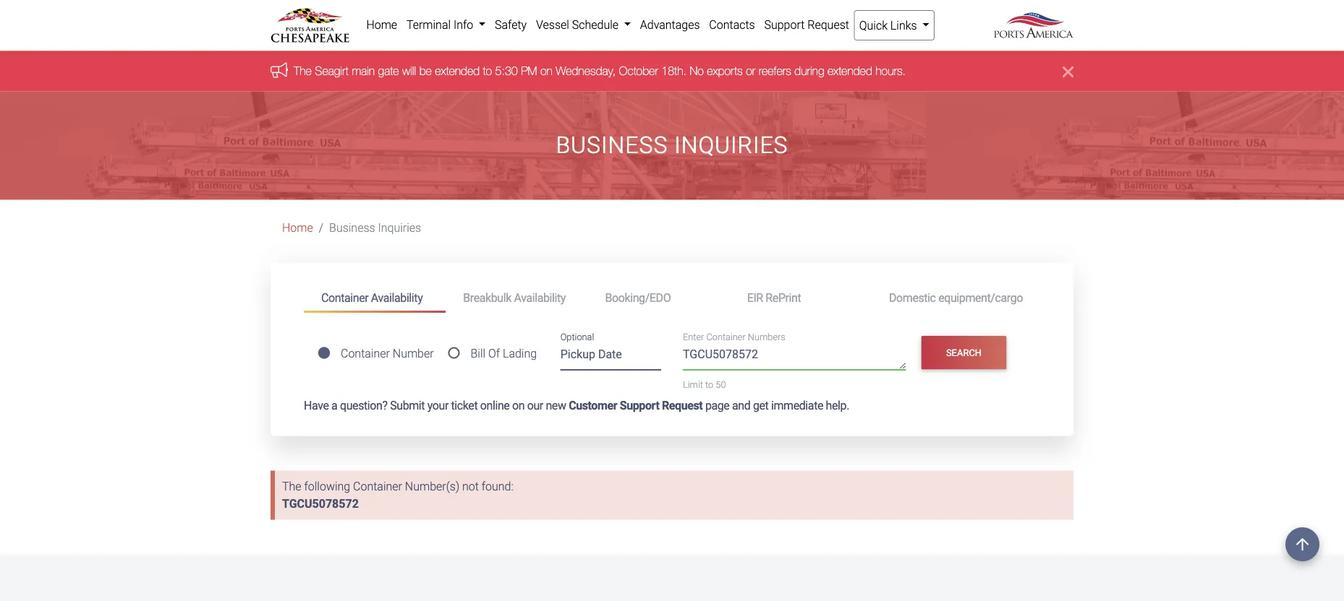 Task type: describe. For each thing, give the bounding box(es) containing it.
breakbulk availability
[[463, 291, 566, 305]]

exports
[[707, 64, 743, 77]]

the seagirt main gate will be extended to 5:30 pm on wednesday, october 18th.  no exports or reefers during extended hours. alert
[[0, 51, 1344, 91]]

your
[[427, 400, 449, 413]]

1 vertical spatial support
[[620, 400, 659, 413]]

no
[[690, 64, 704, 77]]

container availability
[[321, 291, 423, 305]]

search
[[946, 348, 982, 359]]

seagirt
[[315, 64, 349, 77]]

advantages
[[640, 18, 700, 31]]

eir reprint
[[747, 291, 801, 305]]

contacts
[[709, 18, 755, 31]]

following
[[304, 481, 350, 494]]

during
[[795, 64, 824, 77]]

or
[[746, 64, 756, 77]]

container inside the following container number(s) not found: tgcu5078572
[[353, 481, 402, 494]]

not
[[462, 481, 479, 494]]

customer support request link
[[569, 400, 703, 413]]

quick links link
[[854, 10, 935, 41]]

quick
[[859, 18, 888, 32]]

page
[[705, 400, 730, 413]]

support request link
[[760, 10, 854, 39]]

terminal info link
[[402, 10, 490, 39]]

breakbulk
[[463, 291, 512, 305]]

support request
[[764, 18, 849, 31]]

october
[[619, 64, 658, 77]]

immediate
[[771, 400, 823, 413]]

bill
[[471, 347, 486, 361]]

the seagirt main gate will be extended to 5:30 pm on wednesday, october 18th.  no exports or reefers during extended hours.
[[294, 64, 906, 77]]

number(s)
[[405, 481, 460, 494]]

eir reprint link
[[730, 285, 872, 311]]

close image
[[1063, 63, 1074, 80]]

container availability link
[[304, 285, 446, 313]]

the seagirt main gate will be extended to 5:30 pm on wednesday, october 18th.  no exports or reefers during extended hours. link
[[294, 64, 906, 77]]

lading
[[503, 347, 537, 361]]

5:30
[[495, 64, 518, 77]]

container number
[[341, 347, 434, 361]]

tgcu5078572
[[282, 498, 359, 512]]

safety
[[495, 18, 527, 31]]

to inside the seagirt main gate will be extended to 5:30 pm on wednesday, october 18th.  no exports or reefers during extended hours. alert
[[483, 64, 492, 77]]

info
[[454, 18, 473, 31]]

new
[[546, 400, 566, 413]]

help.
[[826, 400, 849, 413]]

gate
[[378, 64, 399, 77]]

container left number
[[341, 347, 390, 361]]

50
[[716, 379, 726, 390]]

1 horizontal spatial home
[[366, 18, 397, 31]]

limit to 50
[[683, 379, 726, 390]]

customer
[[569, 400, 617, 413]]

vessel schedule
[[536, 18, 621, 31]]

go to top image
[[1286, 528, 1320, 562]]

domestic equipment/cargo
[[889, 291, 1023, 305]]

vessel schedule link
[[532, 10, 636, 39]]

1 horizontal spatial to
[[705, 379, 714, 390]]

numbers
[[748, 332, 786, 343]]

the following container number(s) not found: tgcu5078572
[[282, 481, 514, 512]]



Task type: locate. For each thing, give the bounding box(es) containing it.
18th.
[[662, 64, 687, 77]]

0 horizontal spatial to
[[483, 64, 492, 77]]

and
[[732, 400, 751, 413]]

vessel
[[536, 18, 569, 31]]

1 vertical spatial home link
[[282, 221, 313, 235]]

0 horizontal spatial availability
[[371, 291, 423, 305]]

the
[[294, 64, 312, 77], [282, 481, 301, 494]]

0 horizontal spatial business inquiries
[[329, 221, 421, 235]]

0 horizontal spatial business
[[329, 221, 375, 235]]

safety link
[[490, 10, 532, 39]]

submit
[[390, 400, 425, 413]]

business inquiries
[[556, 132, 788, 159], [329, 221, 421, 235]]

domestic
[[889, 291, 936, 305]]

domestic equipment/cargo link
[[872, 285, 1040, 311]]

1 vertical spatial inquiries
[[378, 221, 421, 235]]

business
[[556, 132, 668, 159], [329, 221, 375, 235]]

number
[[393, 347, 434, 361]]

have a question? submit your ticket online on our new customer support request page and get immediate help.
[[304, 400, 849, 413]]

0 vertical spatial business inquiries
[[556, 132, 788, 159]]

enter container numbers
[[683, 332, 786, 343]]

reprint
[[766, 291, 801, 305]]

eir
[[747, 291, 763, 305]]

the for the following container number(s) not found: tgcu5078572
[[282, 481, 301, 494]]

request left quick
[[808, 18, 849, 31]]

extended right be
[[435, 64, 480, 77]]

1 horizontal spatial availability
[[514, 291, 566, 305]]

pm
[[521, 64, 537, 77]]

1 vertical spatial business
[[329, 221, 375, 235]]

terminal info
[[407, 18, 476, 31]]

the inside the following container number(s) not found: tgcu5078572
[[282, 481, 301, 494]]

0 horizontal spatial extended
[[435, 64, 480, 77]]

inquiries
[[674, 132, 788, 159], [378, 221, 421, 235]]

0 vertical spatial support
[[764, 18, 805, 31]]

main
[[352, 64, 375, 77]]

1 vertical spatial business inquiries
[[329, 221, 421, 235]]

home
[[366, 18, 397, 31], [282, 221, 313, 235]]

0 horizontal spatial on
[[512, 400, 525, 413]]

be
[[419, 64, 432, 77]]

1 horizontal spatial business inquiries
[[556, 132, 788, 159]]

booking/edo
[[605, 291, 671, 305]]

0 horizontal spatial home
[[282, 221, 313, 235]]

of
[[488, 347, 500, 361]]

our
[[527, 400, 543, 413]]

breakbulk availability link
[[446, 285, 588, 311]]

will
[[402, 64, 416, 77]]

the left 'seagirt' at the left top
[[294, 64, 312, 77]]

ticket
[[451, 400, 478, 413]]

bill of lading
[[471, 347, 537, 361]]

1 vertical spatial request
[[662, 400, 703, 413]]

online
[[480, 400, 510, 413]]

get
[[753, 400, 769, 413]]

the up tgcu5078572
[[282, 481, 301, 494]]

the for the seagirt main gate will be extended to 5:30 pm on wednesday, october 18th.  no exports or reefers during extended hours.
[[294, 64, 312, 77]]

extended
[[435, 64, 480, 77], [828, 64, 872, 77]]

1 availability from the left
[[371, 291, 423, 305]]

on inside alert
[[540, 64, 553, 77]]

quick links
[[859, 18, 920, 32]]

availability for container availability
[[371, 291, 423, 305]]

support
[[764, 18, 805, 31], [620, 400, 659, 413]]

1 horizontal spatial on
[[540, 64, 553, 77]]

booking/edo link
[[588, 285, 730, 311]]

request
[[808, 18, 849, 31], [662, 400, 703, 413]]

to left 5:30
[[483, 64, 492, 77]]

2 extended from the left
[[828, 64, 872, 77]]

1 horizontal spatial inquiries
[[674, 132, 788, 159]]

support right customer
[[620, 400, 659, 413]]

equipment/cargo
[[939, 291, 1023, 305]]

0 vertical spatial home
[[366, 18, 397, 31]]

reefers
[[759, 64, 791, 77]]

0 vertical spatial home link
[[362, 10, 402, 39]]

1 extended from the left
[[435, 64, 480, 77]]

container inside container availability link
[[321, 291, 369, 305]]

question?
[[340, 400, 388, 413]]

1 vertical spatial the
[[282, 481, 301, 494]]

hours.
[[876, 64, 906, 77]]

extended right during
[[828, 64, 872, 77]]

container right following
[[353, 481, 402, 494]]

terminal
[[407, 18, 451, 31]]

0 horizontal spatial home link
[[282, 221, 313, 235]]

1 vertical spatial home
[[282, 221, 313, 235]]

found:
[[482, 481, 514, 494]]

1 horizontal spatial home link
[[362, 10, 402, 39]]

0 vertical spatial request
[[808, 18, 849, 31]]

to
[[483, 64, 492, 77], [705, 379, 714, 390]]

1 horizontal spatial business
[[556, 132, 668, 159]]

availability right breakbulk
[[514, 291, 566, 305]]

1 horizontal spatial support
[[764, 18, 805, 31]]

a
[[331, 400, 337, 413]]

advantages link
[[636, 10, 705, 39]]

bullhorn image
[[271, 62, 294, 78]]

home link
[[362, 10, 402, 39], [282, 221, 313, 235]]

0 vertical spatial inquiries
[[674, 132, 788, 159]]

2 availability from the left
[[514, 291, 566, 305]]

1 vertical spatial on
[[512, 400, 525, 413]]

1 vertical spatial to
[[705, 379, 714, 390]]

request down limit
[[662, 400, 703, 413]]

0 horizontal spatial request
[[662, 400, 703, 413]]

on right pm
[[540, 64, 553, 77]]

0 vertical spatial to
[[483, 64, 492, 77]]

the inside alert
[[294, 64, 312, 77]]

container
[[321, 291, 369, 305], [706, 332, 746, 343], [341, 347, 390, 361], [353, 481, 402, 494]]

availability
[[371, 291, 423, 305], [514, 291, 566, 305]]

links
[[891, 18, 917, 32]]

0 horizontal spatial support
[[620, 400, 659, 413]]

0 vertical spatial business
[[556, 132, 668, 159]]

on
[[540, 64, 553, 77], [512, 400, 525, 413]]

0 vertical spatial the
[[294, 64, 312, 77]]

schedule
[[572, 18, 619, 31]]

wednesday,
[[556, 64, 616, 77]]

search button
[[922, 337, 1007, 370]]

Enter Container Numbers text field
[[683, 346, 906, 370]]

contacts link
[[705, 10, 760, 39]]

on left our
[[512, 400, 525, 413]]

0 vertical spatial on
[[540, 64, 553, 77]]

optional
[[561, 332, 594, 343]]

have
[[304, 400, 329, 413]]

availability for breakbulk availability
[[514, 291, 566, 305]]

limit
[[683, 379, 703, 390]]

container up container number
[[321, 291, 369, 305]]

to left the 50
[[705, 379, 714, 390]]

enter
[[683, 332, 704, 343]]

0 horizontal spatial inquiries
[[378, 221, 421, 235]]

support up reefers
[[764, 18, 805, 31]]

availability up container number
[[371, 291, 423, 305]]

1 horizontal spatial extended
[[828, 64, 872, 77]]

1 horizontal spatial request
[[808, 18, 849, 31]]

container right enter
[[706, 332, 746, 343]]

Optional text field
[[561, 342, 661, 371]]



Task type: vqa. For each thing, say whether or not it's contained in the screenshot.
Business Inquiries link on the bottom right of page
no



